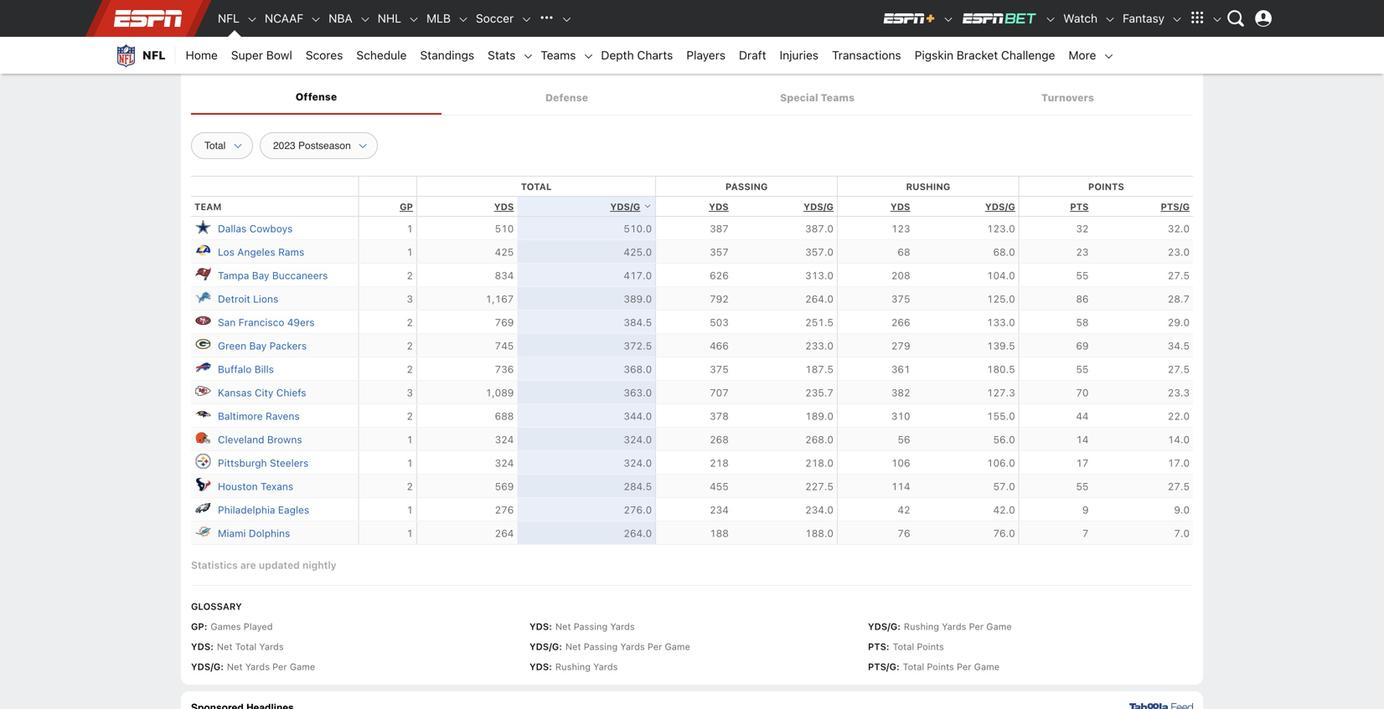 Task type: describe. For each thing, give the bounding box(es) containing it.
mlb image
[[458, 14, 469, 25]]

2 yds link from the left
[[709, 202, 729, 213]]

buffalo bills
[[218, 364, 274, 376]]

yds up the yds : rushing yards
[[530, 622, 549, 633]]

yds/g : net yards per game
[[191, 662, 315, 673]]

philadelphia eagles image
[[194, 500, 211, 517]]

: for total points
[[886, 642, 890, 653]]

transactions link
[[825, 37, 908, 74]]

tampa bay buccaneers image
[[194, 265, 211, 282]]

14.0
[[1168, 434, 1190, 446]]

transactions
[[832, 48, 901, 62]]

pts for pts : total points
[[868, 642, 886, 653]]

rushing for rushing yards
[[555, 662, 591, 673]]

miami dolphins
[[218, 528, 290, 540]]

324.0 for 218
[[624, 458, 652, 469]]

san francisco 49ers
[[218, 317, 315, 329]]

nfl inside global navigation element
[[218, 11, 240, 25]]

houston texans
[[218, 481, 293, 493]]

ncaaf link
[[258, 0, 310, 37]]

turnovers
[[1042, 92, 1094, 103]]

more
[[1069, 48, 1096, 62]]

fantasy image
[[1172, 14, 1183, 25]]

glossary
[[191, 602, 242, 613]]

324 for 218
[[495, 458, 514, 469]]

espn more sports home page image
[[534, 6, 559, 31]]

advertisement element
[[286, 0, 1099, 17]]

yds/g up 510.0
[[610, 202, 640, 213]]

57.0
[[993, 481, 1015, 493]]

watch image
[[1105, 14, 1116, 25]]

1 for 188
[[407, 528, 413, 540]]

rushing for rushing yards per game
[[904, 622, 939, 633]]

bay for tampa
[[252, 270, 269, 282]]

0 vertical spatial 375
[[891, 293, 910, 305]]

0 horizontal spatial 375
[[710, 364, 729, 376]]

1 for 268
[[407, 434, 413, 446]]

net for net total yards
[[217, 642, 233, 653]]

offense inside offense link
[[296, 91, 337, 102]]

2 for 745
[[407, 340, 413, 352]]

: for total points per game
[[897, 662, 900, 673]]

55 for 104.0
[[1076, 270, 1089, 282]]

francisco
[[239, 317, 284, 329]]

depth
[[601, 48, 634, 62]]

1 for 357
[[407, 247, 413, 258]]

total for nfl
[[306, 40, 362, 67]]

standings page main content
[[181, 25, 1203, 710]]

fantasy
[[1123, 11, 1165, 25]]

soccer image
[[521, 14, 532, 25]]

miami dolphins image
[[194, 523, 211, 540]]

: for net total yards
[[210, 642, 214, 653]]

234
[[710, 505, 729, 516]]

188
[[710, 528, 729, 540]]

played
[[244, 622, 273, 633]]

gp for gp
[[400, 202, 413, 213]]

dallas cowboys
[[218, 223, 293, 235]]

pts link
[[1070, 202, 1089, 213]]

49ers
[[287, 317, 315, 329]]

rams
[[278, 247, 304, 258]]

detroit lions link
[[218, 291, 278, 307]]

276
[[495, 505, 514, 516]]

miami
[[218, 528, 246, 540]]

1 for 218
[[407, 458, 413, 469]]

more espn image
[[1185, 6, 1210, 31]]

0 vertical spatial points
[[1088, 182, 1124, 192]]

baltimore ravens image
[[194, 406, 211, 423]]

standings
[[420, 48, 474, 62]]

: for net passing yards per game
[[559, 642, 562, 653]]

total for pts
[[893, 642, 914, 653]]

fantasy link
[[1116, 0, 1172, 37]]

227.5
[[805, 481, 834, 493]]

cleveland
[[218, 434, 264, 446]]

0 vertical spatial offense
[[367, 40, 458, 67]]

philadelphia
[[218, 505, 275, 516]]

kansas
[[218, 387, 252, 399]]

yds down gp : games played
[[191, 642, 210, 653]]

yds up 123
[[891, 202, 910, 213]]

more link
[[1062, 37, 1103, 74]]

: for rushing yards per game
[[898, 622, 901, 633]]

special teams link
[[692, 82, 943, 113]]

nba link
[[322, 0, 359, 37]]

1,167
[[486, 293, 514, 305]]

0 horizontal spatial stats
[[488, 48, 516, 62]]

32.0
[[1168, 223, 1190, 235]]

: for net yards per game
[[221, 662, 224, 673]]

offense link
[[191, 81, 442, 112]]

133.0
[[987, 317, 1015, 329]]

0 vertical spatial passing
[[726, 182, 768, 192]]

los
[[218, 247, 235, 258]]

27.5 for 104.0
[[1168, 270, 1190, 282]]

game for yds/g : net yards per game
[[290, 662, 315, 673]]

detroit lions
[[218, 293, 278, 305]]

1 vertical spatial team
[[194, 202, 222, 213]]

tampa bay buccaneers
[[218, 270, 328, 282]]

1 for 234
[[407, 505, 413, 516]]

234.0
[[805, 505, 834, 516]]

super
[[231, 48, 263, 62]]

stats image
[[522, 50, 534, 62]]

teams inside standings page main content
[[821, 92, 855, 103]]

packers
[[269, 340, 307, 352]]

55 for 57.0
[[1076, 481, 1089, 493]]

2 for 834
[[407, 270, 413, 282]]

yds/g down 'yds : net total yards'
[[191, 662, 221, 673]]

1 yds link from the left
[[494, 202, 514, 213]]

1 horizontal spatial nfl link
[[211, 0, 246, 37]]

ravens
[[266, 411, 300, 423]]

cleveland browns image
[[194, 430, 211, 446]]

23
[[1076, 247, 1089, 258]]

mlb
[[427, 11, 451, 25]]

yards down yds : net passing yards
[[620, 642, 645, 653]]

55 for 180.5
[[1076, 364, 1089, 376]]

yards down "played"
[[259, 642, 284, 653]]

green bay packers
[[218, 340, 307, 352]]

pittsburgh
[[218, 458, 267, 469]]

3 yds link from the left
[[891, 202, 910, 213]]

510
[[495, 223, 514, 235]]

game for pts/g : total points per game
[[974, 662, 1000, 673]]

gp : games played
[[191, 622, 273, 633]]

pts for pts
[[1070, 202, 1089, 213]]

187.5
[[805, 364, 834, 376]]

22.0
[[1168, 411, 1190, 423]]

lions
[[253, 293, 278, 305]]

736
[[495, 364, 514, 376]]

watch link
[[1057, 0, 1105, 37]]

106
[[891, 458, 910, 469]]

251.5
[[805, 317, 834, 329]]

2 for 688
[[407, 411, 413, 423]]

espn plus image
[[943, 14, 955, 25]]

teams link
[[534, 37, 583, 74]]

3 for 1,167
[[407, 293, 413, 305]]

draft link
[[732, 37, 773, 74]]

defense link
[[442, 82, 692, 113]]

ncaaf image
[[310, 14, 322, 25]]

276.0
[[624, 505, 652, 516]]

schedule
[[356, 48, 407, 62]]

net for net passing yards
[[555, 622, 571, 633]]

mlb link
[[420, 0, 458, 37]]

76.0
[[993, 528, 1015, 540]]

503
[[710, 317, 729, 329]]

466
[[710, 340, 729, 352]]

235.7
[[805, 387, 834, 399]]

green bay packers image
[[194, 336, 211, 353]]

pts/g for pts/g : total points per game
[[868, 662, 897, 673]]

angeles
[[237, 247, 275, 258]]

0 horizontal spatial nfl link
[[106, 37, 176, 74]]

per for pts/g : total points per game
[[957, 662, 972, 673]]

super bowl
[[231, 48, 292, 62]]

2 for 769
[[407, 317, 413, 329]]

bills
[[254, 364, 274, 376]]

361
[[891, 364, 910, 376]]

27.5 for 57.0
[[1168, 481, 1190, 493]]

san francisco 49ers image
[[194, 312, 211, 329]]

dallas cowboys image
[[194, 218, 211, 235]]

teams image
[[583, 50, 594, 62]]

more image
[[1103, 50, 1115, 62]]

3 yds/g link from the left
[[985, 202, 1015, 213]]

nfl inside standings page main content
[[191, 40, 235, 67]]

0 vertical spatial 264.0
[[805, 293, 834, 305]]

ncaaf
[[265, 11, 303, 25]]

browns
[[267, 434, 302, 446]]

nightly
[[303, 560, 337, 572]]

pittsburgh steelers
[[218, 458, 309, 469]]

28.7
[[1168, 293, 1190, 305]]

charts
[[637, 48, 673, 62]]

games
[[211, 622, 241, 633]]

313.0
[[805, 270, 834, 282]]

yards down 'yds : net total yards'
[[245, 662, 270, 673]]

1 vertical spatial 264.0
[[624, 528, 652, 540]]



Task type: vqa. For each thing, say whether or not it's contained in the screenshot.
268's '1'
yes



Task type: locate. For each thing, give the bounding box(es) containing it.
1 vertical spatial pts
[[868, 642, 886, 653]]

yds/g : net passing yards per game
[[530, 642, 690, 653]]

1 horizontal spatial pts
[[1070, 202, 1089, 213]]

yds down yds : net passing yards
[[530, 662, 549, 673]]

nfl link left home link
[[106, 37, 176, 74]]

nfl
[[218, 11, 240, 25], [191, 40, 235, 67], [142, 48, 166, 62]]

chiefs
[[276, 387, 306, 399]]

382
[[891, 387, 910, 399]]

pts up pts/g : total points per game
[[868, 642, 886, 653]]

pigskin
[[915, 48, 954, 62]]

rushing up pts : total points
[[904, 622, 939, 633]]

0 horizontal spatial 264.0
[[624, 528, 652, 540]]

stats left stats "icon"
[[488, 48, 516, 62]]

55 down 17
[[1076, 481, 1089, 493]]

2 2 from the top
[[407, 317, 413, 329]]

455
[[710, 481, 729, 493]]

bay down los angeles rams 'link'
[[252, 270, 269, 282]]

1 55 from the top
[[1076, 270, 1089, 282]]

nfl team total offense postseason stats 2023
[[191, 40, 729, 67]]

1 vertical spatial 324.0
[[624, 458, 652, 469]]

tab list containing offense
[[191, 81, 1193, 115]]

pigskin bracket challenge
[[915, 48, 1055, 62]]

1 vertical spatial 55
[[1076, 364, 1089, 376]]

tampa bay buccaneers link
[[218, 268, 328, 284]]

425
[[495, 247, 514, 258]]

nba image
[[359, 14, 371, 25]]

buffalo bills image
[[194, 359, 211, 376]]

189.0
[[805, 411, 834, 423]]

0 horizontal spatial pts/g
[[868, 662, 897, 673]]

0 vertical spatial 27.5
[[1168, 270, 1190, 282]]

1 for 387
[[407, 223, 413, 235]]

nhl image
[[408, 14, 420, 25]]

global navigation element
[[106, 0, 1279, 37]]

yds
[[494, 202, 514, 213], [709, 202, 729, 213], [891, 202, 910, 213], [530, 622, 549, 633], [191, 642, 210, 653], [530, 662, 549, 673]]

pts/g for pts/g
[[1161, 202, 1190, 213]]

324 for 268
[[495, 434, 514, 446]]

1 horizontal spatial offense
[[367, 40, 458, 67]]

155.0
[[987, 411, 1015, 423]]

scores
[[306, 48, 343, 62]]

2 1 from the top
[[407, 247, 413, 258]]

per for yds/g : net yards per game
[[272, 662, 287, 673]]

1 horizontal spatial pts/g
[[1161, 202, 1190, 213]]

points for total points
[[917, 642, 944, 653]]

55 up '70'
[[1076, 364, 1089, 376]]

2 for 736
[[407, 364, 413, 376]]

bowl
[[266, 48, 292, 62]]

27.5 down 17.0
[[1168, 481, 1190, 493]]

pts up 32
[[1070, 202, 1089, 213]]

yards
[[610, 622, 635, 633], [942, 622, 967, 633], [259, 642, 284, 653], [620, 642, 645, 653], [245, 662, 270, 673], [593, 662, 618, 673]]

nfl link up 'super'
[[211, 0, 246, 37]]

23.0
[[1168, 247, 1190, 258]]

updated
[[259, 560, 300, 572]]

324 down 688
[[495, 434, 514, 446]]

: for games played
[[204, 622, 207, 633]]

teams left teams icon
[[541, 48, 576, 62]]

264.0 down 276.0
[[624, 528, 652, 540]]

bay down francisco
[[249, 340, 267, 352]]

0 vertical spatial gp
[[400, 202, 413, 213]]

statistics
[[191, 560, 238, 572]]

2 vertical spatial points
[[927, 662, 954, 673]]

tab list inside standings page main content
[[191, 81, 1193, 115]]

1 vertical spatial points
[[917, 642, 944, 653]]

yds/g link up 510.0
[[610, 202, 652, 213]]

bay inside 'tampa bay buccaneers' link
[[252, 270, 269, 282]]

yds link up 387
[[709, 202, 729, 213]]

387.0
[[805, 223, 834, 235]]

123
[[891, 223, 910, 235]]

188.0
[[805, 528, 834, 540]]

detroit lions image
[[194, 289, 211, 306]]

2 yds/g link from the left
[[804, 202, 834, 213]]

pts/g up 32.0
[[1161, 202, 1190, 213]]

teams inside "link"
[[541, 48, 576, 62]]

1 horizontal spatial 264.0
[[805, 293, 834, 305]]

1 horizontal spatial stats
[[602, 40, 663, 67]]

cleveland browns link
[[218, 432, 302, 448]]

soccer
[[476, 11, 514, 25]]

team down "ncaaf" link
[[240, 40, 301, 67]]

profile management image
[[1255, 10, 1272, 27]]

pts/g
[[1161, 202, 1190, 213], [868, 662, 897, 673]]

2 vertical spatial 55
[[1076, 481, 1089, 493]]

0 horizontal spatial team
[[194, 202, 222, 213]]

houston texans image
[[194, 477, 211, 493]]

miami dolphins link
[[218, 526, 290, 542]]

tampa
[[218, 270, 249, 282]]

2 324.0 from the top
[[624, 458, 652, 469]]

2 324 from the top
[[495, 458, 514, 469]]

scores link
[[299, 37, 350, 74]]

are
[[240, 560, 256, 572]]

389.0
[[624, 293, 652, 305]]

27.5 up 28.7 at the right top
[[1168, 270, 1190, 282]]

324 up the 569
[[495, 458, 514, 469]]

yds/g up 387.0
[[804, 202, 834, 213]]

kansas city chiefs image
[[194, 383, 211, 399]]

218.0
[[805, 458, 834, 469]]

1 324 from the top
[[495, 434, 514, 446]]

passing for net passing yards per game
[[584, 642, 618, 653]]

1 vertical spatial teams
[[821, 92, 855, 103]]

yards up the yds/g : net passing yards per game
[[610, 622, 635, 633]]

san
[[218, 317, 236, 329]]

statistics are updated nightly
[[191, 560, 337, 572]]

324.0 down 344.0
[[624, 434, 652, 446]]

9
[[1083, 505, 1089, 516]]

:
[[204, 622, 207, 633], [549, 622, 552, 633], [898, 622, 901, 633], [210, 642, 214, 653], [559, 642, 562, 653], [886, 642, 890, 653], [221, 662, 224, 673], [549, 662, 552, 673], [897, 662, 900, 673]]

yards up pts/g : total points per game
[[942, 622, 967, 633]]

792
[[710, 293, 729, 305]]

cleveland browns
[[218, 434, 302, 446]]

1 horizontal spatial 375
[[891, 293, 910, 305]]

bay inside green bay packers link
[[249, 340, 267, 352]]

6 2 from the top
[[407, 481, 413, 493]]

266
[[891, 317, 910, 329]]

: for rushing yards
[[549, 662, 552, 673]]

nfl image
[[246, 14, 258, 25]]

104.0
[[987, 270, 1015, 282]]

55 down 23
[[1076, 270, 1089, 282]]

1 324.0 from the top
[[624, 434, 652, 446]]

2 vertical spatial passing
[[584, 642, 618, 653]]

rushing up 123
[[906, 182, 950, 192]]

5 1 from the top
[[407, 505, 413, 516]]

769
[[495, 317, 514, 329]]

super bowl link
[[224, 37, 299, 74]]

68
[[898, 247, 910, 258]]

yds/g up 123.0
[[985, 202, 1015, 213]]

27.5 down 34.5
[[1168, 364, 1190, 376]]

tab list
[[191, 81, 1193, 115]]

2 27.5 from the top
[[1168, 364, 1190, 376]]

1 horizontal spatial teams
[[821, 92, 855, 103]]

1 horizontal spatial gp
[[400, 202, 413, 213]]

264.0 down 313.0
[[805, 293, 834, 305]]

264
[[495, 528, 514, 540]]

offense down scores link
[[296, 91, 337, 102]]

team up dallas cowboys 'image'
[[194, 202, 222, 213]]

pittsburgh steelers image
[[194, 453, 211, 470]]

yds/g up pts : total points
[[868, 622, 898, 633]]

yards down the yds/g : net passing yards per game
[[593, 662, 618, 673]]

yds link
[[494, 202, 514, 213], [709, 202, 729, 213], [891, 202, 910, 213]]

0 vertical spatial pts/g
[[1161, 202, 1190, 213]]

pts/g : total points per game
[[868, 662, 1000, 673]]

324
[[495, 434, 514, 446], [495, 458, 514, 469]]

1 27.5 from the top
[[1168, 270, 1190, 282]]

324.0 up 284.5
[[624, 458, 652, 469]]

defense
[[545, 92, 588, 103]]

3 55 from the top
[[1076, 481, 1089, 493]]

688
[[495, 411, 514, 423]]

points up pts link
[[1088, 182, 1124, 192]]

points down pts : total points
[[927, 662, 954, 673]]

points
[[1088, 182, 1124, 192], [917, 642, 944, 653], [927, 662, 954, 673]]

3 1 from the top
[[407, 434, 413, 446]]

123.0
[[987, 223, 1015, 235]]

1 vertical spatial 3
[[407, 387, 413, 399]]

yds/g link up 123.0
[[985, 202, 1015, 213]]

rushing
[[906, 182, 950, 192], [904, 622, 939, 633], [555, 662, 591, 673]]

stats inside standings page main content
[[602, 40, 663, 67]]

2
[[407, 270, 413, 282], [407, 317, 413, 329], [407, 340, 413, 352], [407, 364, 413, 376], [407, 411, 413, 423], [407, 481, 413, 493]]

watch
[[1064, 11, 1098, 25]]

384.5
[[624, 317, 652, 329]]

1 yds/g link from the left
[[610, 202, 652, 213]]

2 horizontal spatial yds link
[[891, 202, 910, 213]]

569
[[495, 481, 514, 493]]

375 down 466 at the right of page
[[710, 364, 729, 376]]

espn+ image
[[883, 12, 936, 25]]

turnovers link
[[943, 82, 1193, 113]]

offense down the 'nhl' image
[[367, 40, 458, 67]]

2 55 from the top
[[1076, 364, 1089, 376]]

27.5 for 180.5
[[1168, 364, 1190, 376]]

0 vertical spatial 324
[[495, 434, 514, 446]]

0 vertical spatial rushing
[[906, 182, 950, 192]]

4 1 from the top
[[407, 458, 413, 469]]

passing down yds : net passing yards
[[584, 642, 618, 653]]

0 vertical spatial 55
[[1076, 270, 1089, 282]]

3 2 from the top
[[407, 340, 413, 352]]

3 27.5 from the top
[[1168, 481, 1190, 493]]

steelers
[[270, 458, 309, 469]]

points up pts/g : total points per game
[[917, 642, 944, 653]]

game for yds/g : rushing yards per game
[[987, 622, 1012, 633]]

32
[[1076, 223, 1089, 235]]

yds up 387
[[709, 202, 729, 213]]

2 for 569
[[407, 481, 413, 493]]

1 vertical spatial rushing
[[904, 622, 939, 633]]

passing up 387
[[726, 182, 768, 192]]

180.5
[[987, 364, 1015, 376]]

0 horizontal spatial espn bet image
[[961, 12, 1038, 25]]

net for net passing yards per game
[[566, 642, 581, 653]]

1 vertical spatial 375
[[710, 364, 729, 376]]

city
[[255, 387, 274, 399]]

0 vertical spatial bay
[[252, 270, 269, 282]]

0 vertical spatial pts
[[1070, 202, 1089, 213]]

pigskin bracket challenge link
[[908, 37, 1062, 74]]

1 1 from the top
[[407, 223, 413, 235]]

yds link up 123
[[891, 202, 910, 213]]

espn bet image up pigskin bracket challenge
[[961, 12, 1038, 25]]

0 vertical spatial 3
[[407, 293, 413, 305]]

23.3
[[1168, 387, 1190, 399]]

los angeles rams image
[[194, 242, 211, 259]]

1 horizontal spatial yds link
[[709, 202, 729, 213]]

passing for net passing yards
[[574, 622, 608, 633]]

0 vertical spatial team
[[240, 40, 301, 67]]

pts/g down pts : total points
[[868, 662, 897, 673]]

more espn image
[[1212, 14, 1223, 25]]

5 2 from the top
[[407, 411, 413, 423]]

0 horizontal spatial pts
[[868, 642, 886, 653]]

3 for 1,089
[[407, 387, 413, 399]]

more sports image
[[561, 14, 573, 25]]

233.0
[[805, 340, 834, 352]]

yds up the 510
[[494, 202, 514, 213]]

2 horizontal spatial yds/g link
[[985, 202, 1015, 213]]

yds/g link up 387.0
[[804, 202, 834, 213]]

0 vertical spatial 324.0
[[624, 434, 652, 446]]

yds/g up the yds : rushing yards
[[530, 642, 559, 653]]

1 vertical spatial pts/g
[[868, 662, 897, 673]]

1 vertical spatial 27.5
[[1168, 364, 1190, 376]]

nfl link
[[211, 0, 246, 37], [106, 37, 176, 74]]

0 vertical spatial teams
[[541, 48, 576, 62]]

1 2 from the top
[[407, 270, 413, 282]]

0 horizontal spatial yds/g link
[[610, 202, 652, 213]]

san francisco 49ers link
[[218, 315, 315, 331]]

1 vertical spatial bay
[[249, 340, 267, 352]]

teams right special
[[821, 92, 855, 103]]

0 horizontal spatial gp
[[191, 622, 204, 633]]

1 vertical spatial passing
[[574, 622, 608, 633]]

2 vertical spatial rushing
[[555, 662, 591, 673]]

texans
[[261, 481, 293, 493]]

324.0 for 268
[[624, 434, 652, 446]]

baltimore ravens link
[[218, 409, 300, 425]]

yds link up the 510
[[494, 202, 514, 213]]

espn bet image
[[961, 12, 1038, 25], [1045, 14, 1057, 25]]

points for total points per game
[[927, 662, 954, 673]]

espn bet image left watch
[[1045, 14, 1057, 25]]

home
[[186, 48, 218, 62]]

0 horizontal spatial yds link
[[494, 202, 514, 213]]

1 horizontal spatial team
[[240, 40, 301, 67]]

68.0
[[993, 247, 1015, 258]]

1 3 from the top
[[407, 293, 413, 305]]

1 horizontal spatial yds/g link
[[804, 202, 834, 213]]

1 vertical spatial offense
[[296, 91, 337, 102]]

42.0
[[993, 505, 1015, 516]]

stats right teams icon
[[602, 40, 663, 67]]

rushing down yds : net passing yards
[[555, 662, 591, 673]]

total for pts/g
[[903, 662, 924, 673]]

per for yds/g : rushing yards per game
[[969, 622, 984, 633]]

passing up the yds/g : net passing yards per game
[[574, 622, 608, 633]]

375 up '266'
[[891, 293, 910, 305]]

1 horizontal spatial espn bet image
[[1045, 14, 1057, 25]]

dolphins
[[249, 528, 290, 540]]

gp for gp : games played
[[191, 622, 204, 633]]

55
[[1076, 270, 1089, 282], [1076, 364, 1089, 376], [1076, 481, 1089, 493]]

1 vertical spatial gp
[[191, 622, 204, 633]]

: for net passing yards
[[549, 622, 552, 633]]

745
[[495, 340, 514, 352]]

2 vertical spatial 27.5
[[1168, 481, 1190, 493]]

net for net yards per game
[[227, 662, 243, 673]]

0 horizontal spatial offense
[[296, 91, 337, 102]]

707
[[710, 387, 729, 399]]

yds/g : rushing yards per game
[[868, 622, 1012, 633]]

139.5
[[987, 340, 1015, 352]]

kansas city chiefs link
[[218, 385, 306, 401]]

378
[[710, 411, 729, 423]]

bay for green
[[249, 340, 267, 352]]

1 vertical spatial 324
[[495, 458, 514, 469]]

0 horizontal spatial teams
[[541, 48, 576, 62]]

4 2 from the top
[[407, 364, 413, 376]]

6 1 from the top
[[407, 528, 413, 540]]

2 3 from the top
[[407, 387, 413, 399]]



